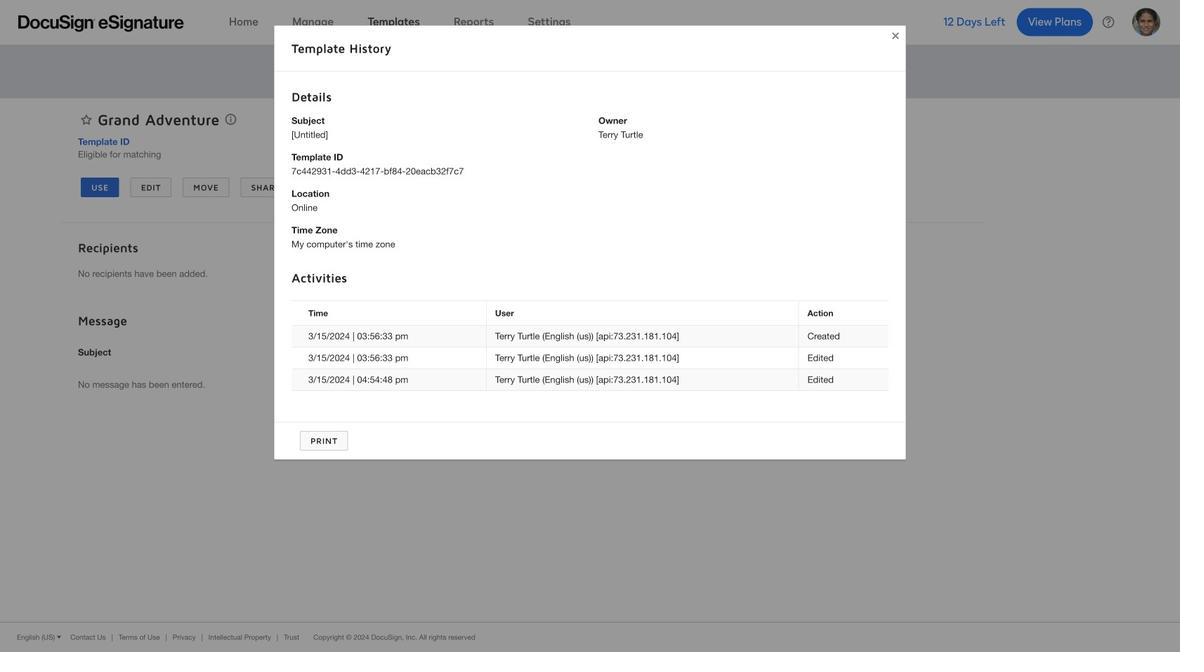 Task type: vqa. For each thing, say whether or not it's contained in the screenshot.
DocuSignLogo
no



Task type: describe. For each thing, give the bounding box(es) containing it.
docusign esignature image
[[18, 15, 184, 32]]

add grand adventure to favorites image
[[81, 114, 92, 125]]

more info region
[[0, 623, 1181, 653]]

documents view region
[[986, 98, 1120, 623]]



